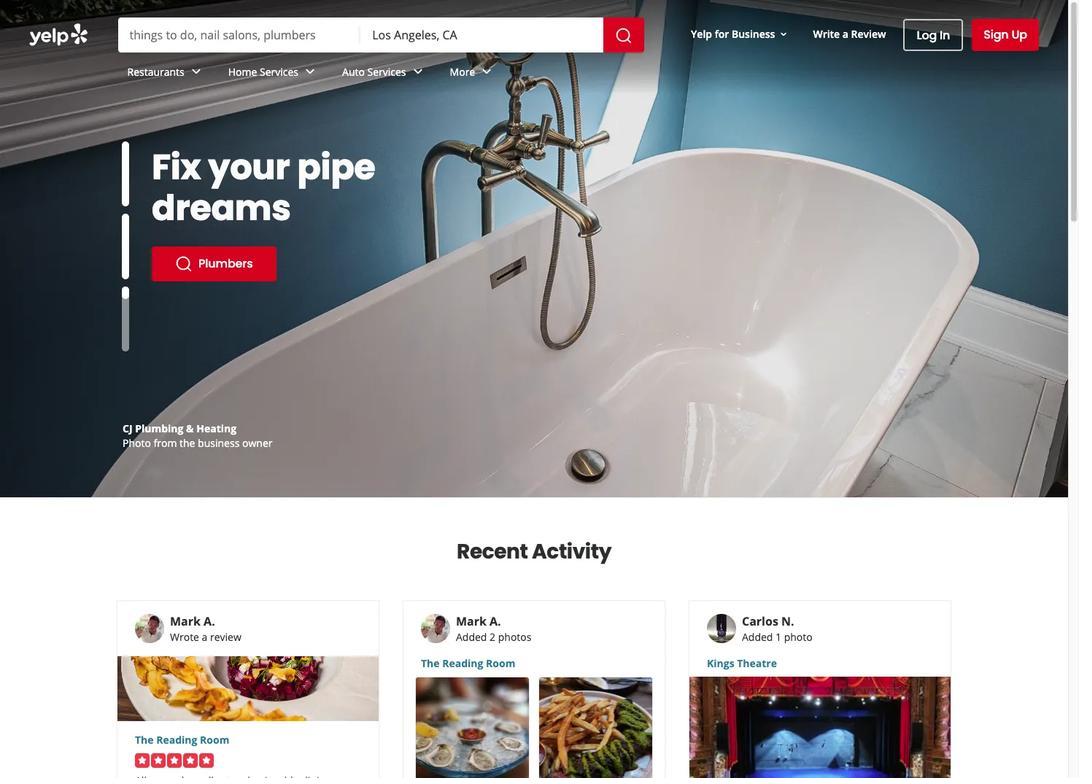 Task type: locate. For each thing, give the bounding box(es) containing it.
1 horizontal spatial mark
[[456, 614, 487, 630]]

added for mark
[[456, 630, 487, 644]]

kings theatre link
[[707, 657, 933, 671]]

a.
[[204, 614, 215, 630], [490, 614, 501, 630]]

mark inside mark a. added 2 photos
[[456, 614, 487, 630]]

reading
[[442, 657, 483, 671], [156, 733, 197, 747]]

a right wrote
[[202, 630, 207, 644]]

24 chevron down v2 image for more
[[478, 63, 496, 81]]

yelp
[[691, 27, 712, 41]]

2 a. from the left
[[490, 614, 501, 630]]

a. inside mark a. added 2 photos
[[490, 614, 501, 630]]

reading for the bottommost the reading room link
[[156, 733, 197, 747]]

a. inside mark a. wrote a review
[[204, 614, 215, 630]]

for
[[715, 27, 729, 41]]

a. up '2'
[[490, 614, 501, 630]]

24 chevron down v2 image right restaurants
[[187, 63, 205, 81]]

blackburn
[[123, 422, 175, 436]]

5 star rating image
[[135, 754, 214, 768]]

room
[[486, 657, 515, 671], [200, 733, 229, 747]]

0 horizontal spatial a.
[[204, 614, 215, 630]]

1 horizontal spatial mark a. link
[[456, 614, 501, 630]]

0 horizontal spatial open photo lightbox image
[[416, 678, 529, 779]]

yelp for business button
[[685, 21, 796, 47]]

0 horizontal spatial mark
[[170, 614, 201, 630]]

1 vertical spatial select slide image
[[122, 214, 129, 279]]

review
[[851, 27, 886, 41]]

1 vertical spatial reading
[[156, 733, 197, 747]]

chimney
[[198, 215, 251, 231], [177, 422, 222, 436]]

carlos n. link
[[742, 614, 794, 630]]

2 24 chevron down v2 image from the left
[[478, 63, 496, 81]]

mark a. link
[[170, 614, 215, 630], [456, 614, 501, 630]]

the reading room down '2'
[[421, 657, 515, 671]]

kings theatre
[[707, 657, 777, 671]]

in
[[940, 27, 950, 43]]

1 none field from the left
[[130, 27, 349, 43]]

room down '2'
[[486, 657, 515, 671]]

24 chevron down v2 image inside auto services link
[[409, 63, 427, 81]]

24 chevron down v2 image inside more link
[[478, 63, 496, 81]]

0 vertical spatial the
[[421, 657, 440, 671]]

photo of mark a. image left wrote
[[135, 614, 164, 644]]

chimney sweep
[[198, 215, 291, 231]]

services right auto
[[367, 65, 406, 79]]

blackburn chimney link
[[123, 422, 222, 436]]

plumbers
[[198, 255, 253, 272]]

added inside carlos n. added 1 photo
[[742, 630, 773, 644]]

0 horizontal spatial a
[[202, 630, 207, 644]]

mark up wrote
[[170, 614, 201, 630]]

0 horizontal spatial photo of mark a. image
[[135, 614, 164, 644]]

24 search v2 image for give soot the boot
[[175, 215, 193, 232]]

the
[[421, 657, 440, 671], [135, 733, 154, 747]]

24 search v2 image for fix your pipe dreams
[[175, 255, 193, 273]]

recent
[[457, 538, 528, 566]]

0 vertical spatial a
[[843, 27, 849, 41]]

from inside blackburn chimney photo from the business owner
[[154, 436, 177, 450]]

from
[[154, 436, 177, 450], [154, 436, 177, 450]]

0 vertical spatial reading
[[442, 657, 483, 671]]

kings
[[707, 657, 734, 671]]

24 chevron down v2 image
[[187, 63, 205, 81], [409, 63, 427, 81]]

reading down mark a. added 2 photos
[[442, 657, 483, 671]]

Near text field
[[372, 27, 592, 43]]

added
[[456, 630, 487, 644], [742, 630, 773, 644]]

home services link
[[217, 53, 331, 95]]

1 horizontal spatial added
[[742, 630, 773, 644]]

2 photo of mark a. image from the left
[[421, 614, 450, 644]]

2 services from the left
[[367, 65, 406, 79]]

0 horizontal spatial 24 chevron down v2 image
[[301, 63, 319, 81]]

none field up home
[[130, 27, 349, 43]]

1 horizontal spatial 24 chevron down v2 image
[[409, 63, 427, 81]]

none search field inside explore banner section banner
[[118, 18, 647, 53]]

the reading room
[[421, 657, 515, 671], [135, 733, 229, 747]]

0 vertical spatial select slide image
[[122, 142, 129, 207]]

business inside cj plumbing & heating photo from the business owner
[[198, 436, 240, 450]]

0 vertical spatial room
[[486, 657, 515, 671]]

boot
[[388, 143, 470, 192]]

1 horizontal spatial reading
[[442, 657, 483, 671]]

auto services
[[342, 65, 406, 79]]

photo of carlos n. image
[[707, 614, 736, 644]]

services
[[260, 65, 298, 79], [367, 65, 406, 79]]

owner
[[242, 436, 272, 450], [242, 436, 272, 450]]

0 horizontal spatial mark a. link
[[170, 614, 215, 630]]

1 vertical spatial chimney
[[177, 422, 222, 436]]

1 select slide image from the top
[[122, 142, 129, 207]]

1 horizontal spatial the
[[421, 657, 440, 671]]

0 horizontal spatial none field
[[130, 27, 349, 43]]

mark inside mark a. wrote a review
[[170, 614, 201, 630]]

1 vertical spatial the
[[135, 733, 154, 747]]

carlos
[[742, 614, 778, 630]]

1 horizontal spatial 24 chevron down v2 image
[[478, 63, 496, 81]]

photo
[[123, 436, 151, 450], [123, 436, 151, 450]]

1 photo of mark a. image from the left
[[135, 614, 164, 644]]

the reading room up '5 star rating' image
[[135, 733, 229, 747]]

None field
[[130, 27, 349, 43], [372, 27, 592, 43]]

room for the bottommost the reading room link
[[200, 733, 229, 747]]

select slide image
[[122, 142, 129, 207], [122, 214, 129, 279]]

reading up '5 star rating' image
[[156, 733, 197, 747]]

1 horizontal spatial none field
[[372, 27, 592, 43]]

mark down recent
[[456, 614, 487, 630]]

the
[[323, 143, 381, 192], [180, 436, 195, 450], [180, 436, 195, 450]]

mark a. link up wrote
[[170, 614, 215, 630]]

0 vertical spatial the reading room link
[[421, 657, 647, 671]]

1 horizontal spatial a
[[843, 27, 849, 41]]

sweep
[[254, 215, 291, 231]]

none field up more link
[[372, 27, 592, 43]]

1 24 chevron down v2 image from the left
[[187, 63, 205, 81]]

room for rightmost the reading room link
[[486, 657, 515, 671]]

photo of mark a. image left '2'
[[421, 614, 450, 644]]

2 mark a. link from the left
[[456, 614, 501, 630]]

24 chevron down v2 image for home services
[[301, 63, 319, 81]]

1 24 chevron down v2 image from the left
[[301, 63, 319, 81]]

plumbers link
[[152, 247, 276, 282]]

photo of mark a. image
[[135, 614, 164, 644], [421, 614, 450, 644]]

24 chevron down v2 image right more
[[478, 63, 496, 81]]

1 added from the left
[[456, 630, 487, 644]]

24 chevron down v2 image
[[301, 63, 319, 81], [478, 63, 496, 81]]

business
[[198, 436, 240, 450], [198, 436, 240, 450]]

None search field
[[118, 18, 647, 53]]

24 search v2 image
[[175, 215, 193, 232], [175, 255, 193, 273]]

1 24 search v2 image from the top
[[175, 215, 193, 232]]

1 vertical spatial the reading room link
[[135, 733, 361, 748]]

2 24 chevron down v2 image from the left
[[409, 63, 427, 81]]

restaurants
[[127, 65, 184, 79]]

dreams
[[152, 184, 291, 233]]

24 chevron down v2 image left auto
[[301, 63, 319, 81]]

1 horizontal spatial the reading room
[[421, 657, 515, 671]]

write
[[813, 27, 840, 41]]

24 chevron down v2 image for auto services
[[409, 63, 427, 81]]

24 search v2 image inside plumbers link
[[175, 255, 193, 273]]

from inside cj plumbing & heating photo from the business owner
[[154, 436, 177, 450]]

review
[[210, 630, 241, 644]]

1 vertical spatial a
[[202, 630, 207, 644]]

services right home
[[260, 65, 298, 79]]

blackburn chimney photo from the business owner
[[123, 422, 272, 450]]

1 a. from the left
[[204, 614, 215, 630]]

24 search v2 image left the plumbers
[[175, 255, 193, 273]]

24 search v2 image inside "chimney sweep" link
[[175, 215, 193, 232]]

photo of mark a. image for mark a. wrote a review
[[135, 614, 164, 644]]

0 horizontal spatial services
[[260, 65, 298, 79]]

photos
[[498, 630, 531, 644]]

none field near
[[372, 27, 592, 43]]

mark
[[170, 614, 201, 630], [456, 614, 487, 630]]

0 vertical spatial the reading room
[[421, 657, 515, 671]]

services for home services
[[260, 65, 298, 79]]

photo
[[784, 630, 813, 644]]

0 vertical spatial 24 search v2 image
[[175, 215, 193, 232]]

2 mark from the left
[[456, 614, 487, 630]]

1 vertical spatial 24 search v2 image
[[175, 255, 193, 273]]

1 mark from the left
[[170, 614, 201, 630]]

2 24 search v2 image from the top
[[175, 255, 193, 273]]

0 horizontal spatial room
[[200, 733, 229, 747]]

0 horizontal spatial reading
[[156, 733, 197, 747]]

1 horizontal spatial room
[[486, 657, 515, 671]]

restaurants link
[[116, 53, 217, 95]]

soot
[[238, 143, 315, 192]]

a right write
[[843, 27, 849, 41]]

1 horizontal spatial services
[[367, 65, 406, 79]]

0 horizontal spatial the reading room
[[135, 733, 229, 747]]

a. up review
[[204, 614, 215, 630]]

1 vertical spatial the reading room
[[135, 733, 229, 747]]

0 horizontal spatial added
[[456, 630, 487, 644]]

0 horizontal spatial the reading room link
[[135, 733, 361, 748]]

the reading room link
[[421, 657, 647, 671], [135, 733, 361, 748]]

write a review
[[813, 27, 886, 41]]

cj
[[123, 422, 132, 436]]

2 added from the left
[[742, 630, 773, 644]]

a inside mark a. wrote a review
[[202, 630, 207, 644]]

a
[[843, 27, 849, 41], [202, 630, 207, 644]]

sign up
[[984, 26, 1027, 43]]

added down carlos
[[742, 630, 773, 644]]

0 horizontal spatial 24 chevron down v2 image
[[187, 63, 205, 81]]

1 vertical spatial room
[[200, 733, 229, 747]]

0 horizontal spatial the
[[135, 733, 154, 747]]

chimney sweep link
[[152, 206, 315, 241]]

2 none field from the left
[[372, 27, 592, 43]]

open photo lightbox image
[[416, 678, 529, 779], [539, 678, 652, 779]]

fix your pipe dreams
[[152, 143, 375, 233]]

24 chevron down v2 image right the auto services at the left
[[409, 63, 427, 81]]

24 chevron down v2 image inside restaurants link
[[187, 63, 205, 81]]

auto services link
[[331, 53, 438, 95]]

room up '5 star rating' image
[[200, 733, 229, 747]]

1 horizontal spatial open photo lightbox image
[[539, 678, 652, 779]]

24 chevron down v2 image inside home services 'link'
[[301, 63, 319, 81]]

1 horizontal spatial a.
[[490, 614, 501, 630]]

1 horizontal spatial photo of mark a. image
[[421, 614, 450, 644]]

1 mark a. link from the left
[[170, 614, 215, 630]]

mark a. link up '2'
[[456, 614, 501, 630]]

added inside mark a. added 2 photos
[[456, 630, 487, 644]]

None search field
[[0, 0, 1068, 95]]

1 services from the left
[[260, 65, 298, 79]]

sign
[[984, 26, 1009, 43]]

24 search v2 image up plumbers link
[[175, 215, 193, 232]]

added left '2'
[[456, 630, 487, 644]]

services inside 'link'
[[260, 65, 298, 79]]



Task type: describe. For each thing, give the bounding box(es) containing it.
n.
[[781, 614, 794, 630]]

plumbing
[[135, 422, 183, 436]]

home
[[228, 65, 257, 79]]

16 chevron down v2 image
[[778, 28, 790, 40]]

pipe
[[297, 143, 375, 192]]

more
[[450, 65, 475, 79]]

search image
[[615, 27, 633, 44]]

added for carlos
[[742, 630, 773, 644]]

yelp for business
[[691, 27, 775, 41]]

a inside write a review link
[[843, 27, 849, 41]]

wrote
[[170, 630, 199, 644]]

theatre
[[737, 657, 777, 671]]

mark a. wrote a review
[[170, 614, 241, 644]]

0 vertical spatial chimney
[[198, 215, 251, 231]]

activity
[[532, 538, 611, 566]]

the inside cj plumbing & heating photo from the business owner
[[180, 436, 195, 450]]

more link
[[438, 53, 507, 95]]

photo of mark a. image for mark a. added 2 photos
[[421, 614, 450, 644]]

none field find
[[130, 27, 349, 43]]

owner inside blackburn chimney photo from the business owner
[[242, 436, 272, 450]]

1
[[776, 630, 781, 644]]

2
[[490, 630, 495, 644]]

auto
[[342, 65, 365, 79]]

2 select slide image from the top
[[122, 214, 129, 279]]

log in
[[917, 27, 950, 43]]

the reading room for the bottommost the reading room link
[[135, 733, 229, 747]]

explore recent activity section section
[[105, 498, 963, 779]]

services for auto services
[[367, 65, 406, 79]]

the inside blackburn chimney photo from the business owner
[[180, 436, 195, 450]]

business
[[732, 27, 775, 41]]

sign up link
[[972, 19, 1039, 51]]

a. for mark a. added 2 photos
[[490, 614, 501, 630]]

chimney inside blackburn chimney photo from the business owner
[[177, 422, 222, 436]]

mark for mark a. added 2 photos
[[456, 614, 487, 630]]

none search field containing sign up
[[0, 0, 1068, 95]]

give
[[152, 143, 231, 192]]

heating
[[196, 422, 236, 436]]

carlos n. added 1 photo
[[742, 614, 813, 644]]

reading for rightmost the reading room link
[[442, 657, 483, 671]]

mark a. added 2 photos
[[456, 614, 531, 644]]

cj plumbing & heating photo from the business owner
[[123, 422, 272, 450]]

24 chevron down v2 image for restaurants
[[187, 63, 205, 81]]

home services
[[228, 65, 298, 79]]

recent activity
[[457, 538, 611, 566]]

your
[[208, 143, 290, 192]]

business categories element
[[116, 53, 1039, 95]]

a. for mark a. wrote a review
[[204, 614, 215, 630]]

up
[[1012, 26, 1027, 43]]

write a review link
[[807, 21, 892, 47]]

photo inside blackburn chimney photo from the business owner
[[123, 436, 151, 450]]

explore banner section banner
[[0, 0, 1068, 498]]

log
[[917, 27, 937, 43]]

photo inside cj plumbing & heating photo from the business owner
[[123, 436, 151, 450]]

cj plumbing & heating link
[[123, 422, 236, 436]]

Find text field
[[130, 27, 349, 43]]

owner inside cj plumbing & heating photo from the business owner
[[242, 436, 272, 450]]

log in link
[[904, 19, 963, 51]]

give soot the boot
[[152, 143, 470, 192]]

1 horizontal spatial the reading room link
[[421, 657, 647, 671]]

&
[[186, 422, 194, 436]]

the reading room for rightmost the reading room link
[[421, 657, 515, 671]]

business inside blackburn chimney photo from the business owner
[[198, 436, 240, 450]]

fix
[[152, 143, 201, 192]]

mark a. link for mark a. wrote a review
[[170, 614, 215, 630]]

1 open photo lightbox image from the left
[[416, 678, 529, 779]]

mark a. link for mark a. added 2 photos
[[456, 614, 501, 630]]

2 open photo lightbox image from the left
[[539, 678, 652, 779]]

mark for mark a. wrote a review
[[170, 614, 201, 630]]



Task type: vqa. For each thing, say whether or not it's contained in the screenshot.
Select slide image to the top
yes



